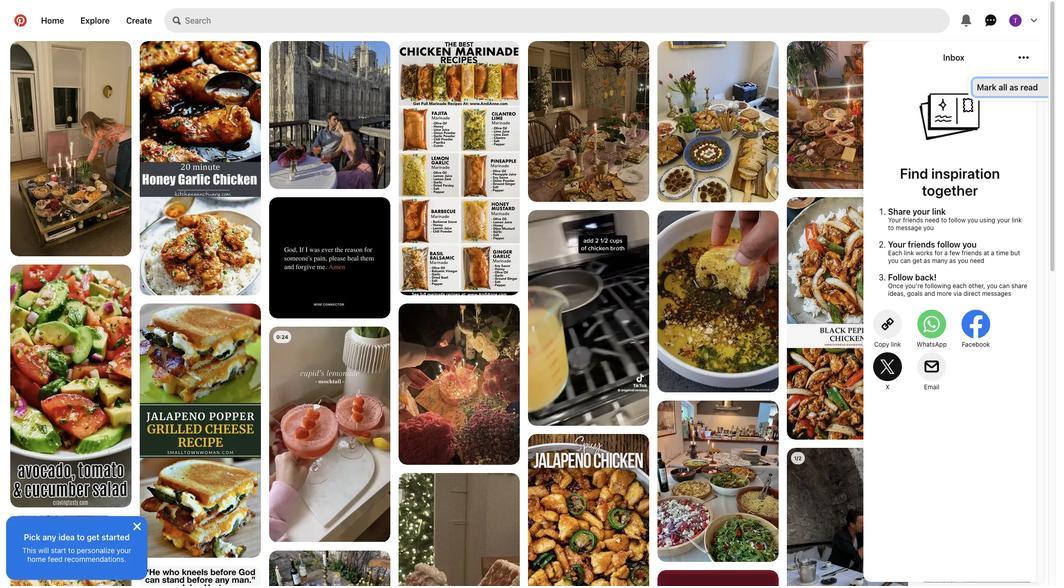 Task type: vqa. For each thing, say whether or not it's contained in the screenshot.
Select a board you want to save to icon
no



Task type: describe. For each thing, give the bounding box(es) containing it.
email
[[924, 383, 940, 391]]

follow inside share your link your friends need to follow you using your link to message you
[[949, 216, 966, 224]]

this contains an image of: macræ markæ image
[[917, 292, 1038, 453]]

pick
[[24, 533, 40, 542]]

find inspiration together element
[[872, 207, 1029, 298]]

1 a from the left
[[945, 249, 948, 257]]

can inside follow back! once you're following each other, you can share ideas, goals and more via direct messages
[[1000, 282, 1010, 290]]

share
[[888, 207, 911, 216]]

time
[[997, 249, 1009, 257]]

link down together
[[933, 207, 946, 216]]

started
[[102, 533, 130, 542]]

you inside follow back! once you're following each other, you can share ideas, goals and more via direct messages
[[987, 282, 998, 290]]

inbox
[[944, 53, 965, 62]]

lefeuilleter image
[[787, 448, 909, 586]]

friends down message at the top right of the page
[[908, 240, 936, 249]]

2 a from the left
[[991, 249, 995, 257]]

whatsapp
[[917, 341, 947, 348]]

this contains an image of: cupid's lemonade mocktail recipe image
[[269, 327, 391, 542]]

mark
[[977, 83, 997, 92]]

direct
[[964, 290, 981, 298]]

each
[[888, 249, 903, 257]]

read
[[1021, 83, 1038, 92]]

list inside find inspiration together main content
[[0, 41, 1049, 586]]

as inside menu item
[[1010, 83, 1019, 92]]

you're
[[906, 282, 924, 290]]

this contains an image of: olive oil bread dip - the best bread dipping oil - cooking carnival image
[[658, 211, 779, 393]]

share
[[1012, 282, 1028, 290]]

you up 'follow'
[[888, 257, 899, 265]]

all
[[999, 83, 1008, 92]]

this contains an image of: god if i was ever the reason for someone's pain please heal them and forgive me. image
[[269, 197, 391, 319]]

using
[[980, 216, 996, 224]]

this contains an image of: jalapeno popper grilled cheese image
[[140, 304, 261, 558]]

need inside share your link your friends need to follow you using your link to message you
[[925, 216, 940, 224]]

following
[[925, 282, 951, 290]]

you right few
[[963, 240, 977, 249]]

your inside pick any idea to get started this will start to personalize your home feed recommendations.
[[117, 546, 131, 555]]

message
[[896, 224, 922, 232]]

follow back! once you're following each other, you can share ideas, goals and more via direct messages
[[888, 273, 1028, 298]]

get inside pick any idea to get started this will start to personalize your home feed recommendations.
[[87, 533, 100, 542]]

works
[[916, 249, 933, 257]]

get inside the your friends follow you each link works for a few friends at a time but you can get as many as you need
[[913, 257, 922, 265]]

1 horizontal spatial as
[[950, 257, 956, 265]]

this contains an image of: avocado, tomato & cucumber salad image
[[10, 265, 132, 508]]

ideas,
[[888, 290, 906, 298]]

link right using
[[1012, 216, 1022, 224]]

at
[[984, 249, 990, 257]]

messages
[[982, 290, 1012, 298]]

i needed this earlier today 🙏🏻 image
[[658, 570, 779, 586]]

you right 'many'
[[958, 257, 969, 265]]

feed
[[48, 555, 63, 564]]

0 horizontal spatial as
[[924, 257, 931, 265]]

this contains an image of: he who kneels before god can stand before any man. image
[[140, 566, 261, 586]]

to left message at the top right of the page
[[888, 224, 894, 232]]

this contains an image of: telegram blog modehaus🤍🫐 image
[[917, 461, 1038, 583]]

will
[[38, 546, 49, 555]]

mark all as read
[[977, 83, 1038, 92]]

you left using
[[968, 216, 978, 224]]

this contains an image of: garlic butter chicken image
[[917, 41, 1038, 284]]

home
[[41, 16, 64, 25]]

recommendations.
[[65, 555, 126, 564]]

this contains an image of: creamy garlic shrimp with parmesan (low carb) image
[[10, 516, 132, 586]]

together
[[922, 182, 978, 199]]

once
[[888, 282, 904, 290]]

friends inside share your link your friends need to follow you using your link to message you
[[903, 216, 924, 224]]

find inspiration together
[[900, 165, 1000, 199]]

goals
[[908, 290, 923, 298]]



Task type: locate. For each thing, give the bounding box(es) containing it.
search icon image
[[173, 16, 181, 25]]

0 horizontal spatial can
[[901, 257, 911, 265]]

1 your from the top
[[888, 216, 902, 224]]

0 vertical spatial follow
[[949, 216, 966, 224]]

best chicken marinade recipes image
[[399, 41, 520, 299]]

1 vertical spatial follow
[[938, 240, 961, 249]]

follow left using
[[949, 216, 966, 224]]

more
[[937, 290, 952, 298]]

your right using
[[998, 216, 1010, 224]]

home link
[[33, 8, 72, 33]]

1 horizontal spatial get
[[913, 257, 922, 265]]

link inside the your friends follow you each link works for a few friends at a time but you can get as many as you need
[[904, 249, 914, 257]]

1 horizontal spatial need
[[970, 257, 985, 265]]

start
[[51, 546, 66, 555]]

create
[[126, 16, 152, 25]]

need inside the your friends follow you each link works for a few friends at a time but you can get as many as you need
[[970, 257, 985, 265]]

your up message at the top right of the page
[[913, 207, 930, 216]]

mark all as read menu item
[[973, 79, 1057, 96]]

follow inside the your friends follow you each link works for a few friends at a time but you can get as many as you need
[[938, 240, 961, 249]]

this contains an image of: image
[[10, 41, 132, 256], [269, 41, 391, 190], [658, 41, 779, 202], [787, 41, 909, 189], [399, 473, 520, 586], [269, 551, 391, 586]]

to right the 'start'
[[68, 546, 75, 555]]

friends
[[903, 216, 924, 224], [908, 240, 936, 249], [962, 249, 982, 257]]

1 horizontal spatial your
[[913, 207, 930, 216]]

1 vertical spatial your
[[888, 240, 906, 249]]

a
[[945, 249, 948, 257], [991, 249, 995, 257]]

0 horizontal spatial your
[[117, 546, 131, 555]]

x
[[886, 383, 890, 391]]

get up back!
[[913, 257, 922, 265]]

0 vertical spatial get
[[913, 257, 922, 265]]

need right few
[[970, 257, 985, 265]]

get
[[913, 257, 922, 265], [87, 533, 100, 542]]

need
[[925, 216, 940, 224], [970, 257, 985, 265]]

you right message at the top right of the page
[[924, 224, 934, 232]]

link right the each
[[904, 249, 914, 257]]

this contains an image of: holiday party table setting image
[[528, 41, 650, 202]]

this
[[22, 546, 36, 555]]

0 vertical spatial can
[[901, 257, 911, 265]]

you
[[968, 216, 978, 224], [924, 224, 934, 232], [963, 240, 977, 249], [888, 257, 899, 265], [958, 257, 969, 265], [987, 282, 998, 290]]

as right all
[[1010, 83, 1019, 92]]

link
[[933, 207, 946, 216], [1012, 216, 1022, 224], [904, 249, 914, 257], [891, 341, 901, 348]]

follow
[[888, 273, 914, 282]]

0 horizontal spatial need
[[925, 216, 940, 224]]

your
[[913, 207, 930, 216], [998, 216, 1010, 224], [117, 546, 131, 555]]

and
[[925, 290, 936, 298]]

0 vertical spatial need
[[925, 216, 940, 224]]

1 vertical spatial can
[[1000, 282, 1010, 290]]

to right idea
[[77, 533, 85, 542]]

other,
[[969, 282, 986, 290]]

but
[[1011, 249, 1021, 257]]

tyler black image
[[1010, 14, 1022, 27]]

friends left at
[[962, 249, 982, 257]]

your
[[888, 216, 902, 224], [888, 240, 906, 249]]

a right at
[[991, 249, 995, 257]]

few
[[950, 249, 960, 257]]

this contains: a white pan filled with spicy jalapeño chicken, resting on a wooden surface. image
[[528, 434, 650, 586]]

as right 'many'
[[950, 257, 956, 265]]

can left "share"
[[1000, 282, 1010, 290]]

your down message at the top right of the page
[[888, 240, 906, 249]]

1 vertical spatial get
[[87, 533, 100, 542]]

this contains an image of: dinner party image
[[658, 401, 779, 562]]

facebook
[[962, 341, 990, 348]]

copy link
[[875, 341, 901, 348]]

find inspiration together main content
[[0, 0, 1057, 586]]

for
[[935, 249, 943, 257]]

2 your from the top
[[888, 240, 906, 249]]

as left 'many'
[[924, 257, 931, 265]]

your inside the your friends follow you each link works for a few friends at a time but you can get as many as you need
[[888, 240, 906, 249]]

can
[[901, 257, 911, 265], [1000, 282, 1010, 290]]

link right copy
[[891, 341, 901, 348]]

follow
[[949, 216, 966, 224], [938, 240, 961, 249]]

share your link your friends need to follow you using your link to message you
[[888, 207, 1022, 232]]

this contains an image of: black pepper chicken image
[[787, 197, 909, 440]]

1 horizontal spatial a
[[991, 249, 995, 257]]

can up 'follow'
[[901, 257, 911, 265]]

home
[[27, 555, 46, 564]]

1 vertical spatial need
[[970, 257, 985, 265]]

list
[[0, 41, 1049, 586]]

your up the each
[[888, 216, 902, 224]]

Search text field
[[185, 8, 950, 33]]

pick any idea to get started this will start to personalize your home feed recommendations.
[[22, 533, 131, 564]]

each
[[953, 282, 967, 290]]

as
[[1010, 83, 1019, 92], [924, 257, 931, 265], [950, 257, 956, 265]]

find
[[900, 165, 929, 182]]

to
[[941, 216, 947, 224], [888, 224, 894, 232], [77, 533, 85, 542], [68, 546, 75, 555]]

back!
[[916, 273, 937, 282]]

this contains an image of: honey garlic chicken image
[[140, 41, 261, 309]]

your down started
[[117, 546, 131, 555]]

personalize
[[77, 546, 115, 555]]

you right other, in the top of the page
[[987, 282, 998, 290]]

to down together
[[941, 216, 947, 224]]

follow up 'many'
[[938, 240, 961, 249]]

your friends follow you each link works for a few friends at a time but you can get as many as you need
[[888, 240, 1021, 265]]

1 horizontal spatial can
[[1000, 282, 1010, 290]]

many
[[932, 257, 948, 265]]

0 horizontal spatial a
[[945, 249, 948, 257]]

your inside share your link your friends need to follow you using your link to message you
[[888, 216, 902, 224]]

explore link
[[72, 8, 118, 33]]

2 horizontal spatial your
[[998, 216, 1010, 224]]

get up personalize
[[87, 533, 100, 542]]

via
[[954, 290, 962, 298]]

any
[[42, 533, 56, 542]]

2 horizontal spatial as
[[1010, 83, 1019, 92]]

inspiration
[[932, 165, 1000, 182]]

idea
[[58, 533, 75, 542]]

explore
[[81, 16, 110, 25]]

copy
[[875, 341, 890, 348]]

this contains an image of: birthday image
[[399, 304, 520, 465]]

need right message at the top right of the page
[[925, 216, 940, 224]]

0 vertical spatial your
[[888, 216, 902, 224]]

a right for
[[945, 249, 948, 257]]

friends up works on the right of the page
[[903, 216, 924, 224]]

create link
[[118, 8, 160, 33]]

0 horizontal spatial get
[[87, 533, 100, 542]]

can inside the your friends follow you each link works for a few friends at a time but you can get as many as you need
[[901, 257, 911, 265]]



